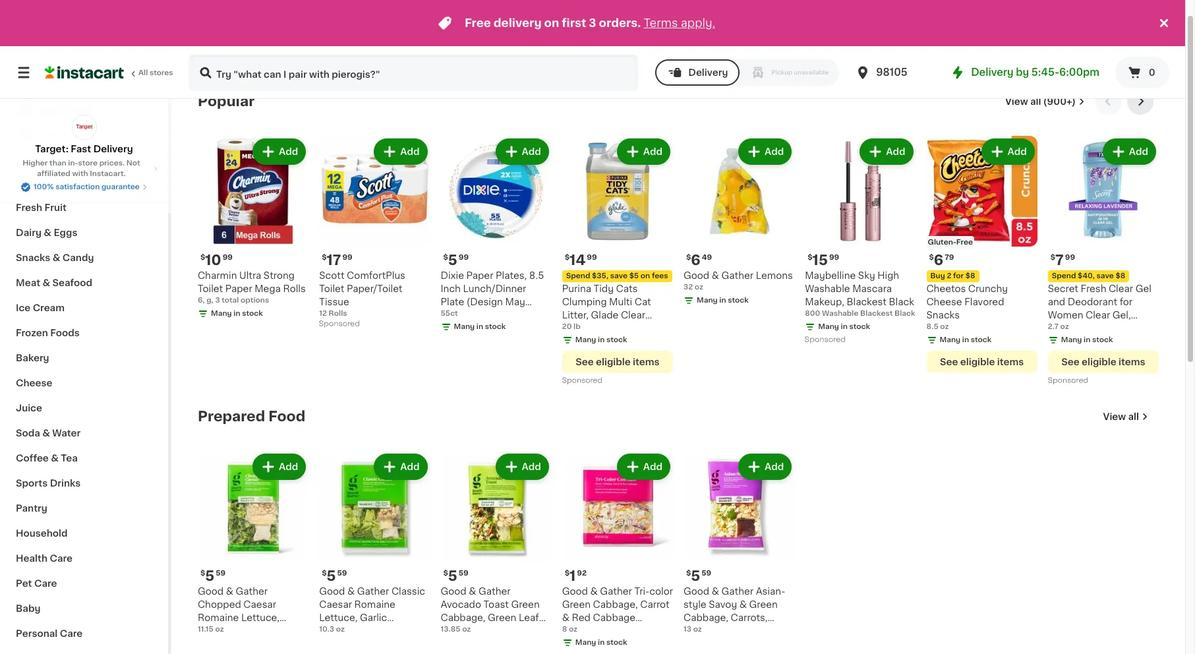 Task type: locate. For each thing, give the bounding box(es) containing it.
1 see eligible items button from the left
[[562, 351, 673, 373]]

99 inside $ 17 99
[[342, 254, 353, 261]]

in down makeup,
[[841, 323, 848, 331]]

spend
[[566, 272, 590, 280], [1052, 272, 1076, 280]]

3 99 from the left
[[459, 254, 469, 261]]

delivery inside target: fast delivery link
[[93, 144, 133, 154]]

see for 7
[[1062, 358, 1080, 367]]

secret
[[1048, 284, 1079, 294]]

$ 1 92
[[565, 569, 587, 583]]

1 item carousel region from the top
[[198, 88, 1159, 393]]

stock down glade
[[607, 336, 627, 344]]

gather inside good & gather tri-color green cabbage, carrot & red cabbage coleslaw
[[600, 586, 632, 596]]

good up chopped
[[198, 586, 224, 596]]

0 horizontal spatial view
[[1006, 97, 1028, 106]]

0 horizontal spatial 8.5
[[529, 271, 544, 280]]

green down asian-
[[749, 600, 778, 609]]

& left 'avocado,'
[[406, 639, 413, 648]]

than
[[49, 160, 66, 167]]

4 $ 5 59 from the left
[[686, 569, 712, 583]]

3 59 from the left
[[459, 569, 469, 577]]

0 vertical spatial washable
[[805, 284, 850, 294]]

sponsored badge image down springs
[[562, 377, 602, 385]]

many for 1
[[575, 639, 596, 646]]

& up savoy
[[712, 586, 719, 596]]

1 vertical spatial free
[[957, 239, 973, 246]]

spend up secret
[[1052, 272, 1076, 280]]

$ up purina
[[565, 254, 570, 261]]

good inside "good & gather asian- style savoy & green cabbage, carrots, celery, wonton strips, sliced almonds, green onion & cil"
[[684, 586, 710, 596]]

product group containing 14
[[562, 136, 673, 388]]

1 horizontal spatial paper
[[466, 271, 494, 280]]

99 right 14
[[587, 254, 597, 261]]

0 vertical spatial 3
[[589, 18, 596, 28]]

style
[[684, 600, 707, 609]]

99 inside $ 7 99
[[1065, 254, 1075, 261]]

2 save from the left
[[1097, 272, 1114, 280]]

see for 6
[[940, 358, 958, 367]]

0 horizontal spatial parmesan
[[198, 652, 244, 654]]

1 vertical spatial for
[[1120, 298, 1133, 307]]

popular
[[198, 94, 255, 108]]

6:00pm
[[1060, 67, 1100, 77]]

see eligible items button for 7
[[1048, 351, 1159, 373]]

items
[[633, 358, 660, 367], [997, 358, 1024, 367], [1119, 358, 1146, 367]]

gather inside good & gather avocado toast green cabbage, green leaf lettuce, real hass avocado, mini toasts, red cabbage, ca
[[479, 586, 511, 596]]

cabbage, up celery,
[[684, 613, 729, 622]]

product group containing 1
[[562, 451, 673, 650]]

& left eggs
[[44, 228, 51, 237]]

rolls for 12
[[329, 310, 347, 317]]

care right health
[[50, 554, 72, 563]]

item carousel region
[[198, 88, 1159, 393], [198, 404, 1159, 654]]

prepared food link
[[198, 409, 305, 425]]

0 horizontal spatial items
[[633, 358, 660, 367]]

&
[[44, 228, 51, 237], [53, 253, 60, 262], [712, 271, 719, 280], [42, 278, 50, 287], [42, 429, 50, 438], [51, 454, 59, 463], [226, 586, 233, 596], [347, 586, 355, 596], [469, 586, 476, 596], [590, 586, 598, 596], [712, 586, 719, 596], [740, 600, 747, 609], [562, 613, 570, 622], [245, 639, 253, 648], [406, 639, 413, 648], [714, 652, 722, 654]]

0 horizontal spatial save
[[610, 272, 628, 280]]

stock for spend $35, save $5 on fees
[[607, 336, 627, 344]]

5:45-
[[1032, 67, 1060, 77]]

dairy & eggs link
[[8, 220, 160, 245]]

gather for classic
[[357, 586, 389, 596]]

stock for 6
[[728, 297, 749, 304]]

0 horizontal spatial lettuce,
[[241, 613, 280, 622]]

delivery up the prices.
[[93, 144, 133, 154]]

11.15 oz
[[198, 625, 224, 633]]

caesar up 10.3 oz
[[319, 600, 352, 609]]

delivery for delivery
[[689, 68, 728, 77]]

items for 14
[[633, 358, 660, 367]]

5
[[448, 253, 457, 267], [205, 569, 214, 583], [327, 569, 336, 583], [448, 569, 457, 583], [691, 569, 700, 583]]

99 inside $ 5 99
[[459, 254, 469, 261]]

1 horizontal spatial see eligible items
[[940, 358, 1024, 367]]

cabbage, up the cabbage
[[593, 600, 638, 609]]

view for view all
[[1103, 412, 1126, 421]]

almonds,
[[715, 639, 758, 648]]

0 vertical spatial garlic
[[360, 613, 387, 622]]

0 horizontal spatial garlic
[[236, 626, 263, 635]]

gather inside good & gather classic caesar romaine lettuce, garlic croutons, shaved parmesan cheese & cracked black p
[[357, 586, 389, 596]]

product group containing 10
[[198, 136, 309, 322]]

rolls
[[283, 284, 306, 294], [329, 310, 347, 317]]

$ 17 99
[[322, 253, 353, 267]]

snacks down dairy
[[16, 253, 50, 262]]

1 see eligible items from the left
[[576, 358, 660, 367]]

1 horizontal spatial all
[[1129, 412, 1139, 421]]

snacks inside 'link'
[[16, 253, 50, 262]]

care for personal care
[[60, 629, 83, 638]]

stock down lavender
[[1093, 336, 1113, 344]]

10.3
[[319, 625, 334, 633]]

1 spend from the left
[[566, 272, 590, 280]]

4 99 from the left
[[587, 254, 597, 261]]

juice link
[[8, 396, 160, 421]]

scott
[[319, 271, 345, 280]]

2 horizontal spatial items
[[1119, 358, 1146, 367]]

8.5 inside cheetos crunchy cheese flavored snacks 8.5 oz
[[927, 323, 939, 331]]

0 horizontal spatial see
[[576, 358, 594, 367]]

buy left "2" at the right top of the page
[[931, 272, 945, 280]]

13.85
[[441, 625, 461, 633]]

1 horizontal spatial buy
[[931, 272, 945, 280]]

0 horizontal spatial red
[[441, 652, 460, 654]]

lemons
[[756, 271, 793, 280]]

again
[[67, 105, 93, 114]]

many in stock down refreshing in the right of the page
[[1061, 336, 1113, 344]]

1 horizontal spatial $8
[[1116, 272, 1126, 280]]

plate
[[441, 298, 464, 307]]

parmesan down crumbles at left bottom
[[198, 652, 244, 654]]

good for good & gather tri-color green cabbage, carrot & red cabbage coleslaw
[[562, 586, 588, 596]]

0 horizontal spatial 3
[[215, 297, 220, 304]]

$ up maybelline
[[808, 254, 813, 261]]

0 vertical spatial paper
[[466, 271, 494, 280]]

$ 5 59 for good & gather classic caesar romaine lettuce, garlic croutons, shaved parmesan cheese & cracked black p
[[322, 569, 347, 583]]

frozen foods link
[[8, 320, 160, 346]]

1 horizontal spatial red
[[572, 613, 591, 622]]

0 vertical spatial snacks
[[16, 253, 50, 262]]

clear inside purina tidy cats clumping multi cat litter, glade clear springs
[[621, 311, 646, 320]]

items down cat
[[633, 358, 660, 367]]

$ 5 59 for good & gather asian- style savoy & green cabbage, carrots, celery, wonton strips, sliced almonds, green onion & cil
[[686, 569, 712, 583]]

& up carrots,
[[740, 600, 747, 609]]

free inside the limited time offer region
[[465, 18, 491, 28]]

99 for 10
[[223, 254, 233, 261]]

$ inside $ 15 99
[[808, 254, 813, 261]]

5 99 from the left
[[829, 254, 840, 261]]

1 vertical spatial red
[[441, 652, 460, 654]]

romaine inside good & gather chopped caesar romaine lettuce, cheesy garlic crouton crumbles & shredded parmesan c
[[198, 613, 239, 622]]

toilet down scott
[[319, 284, 344, 294]]

clear for 7
[[1086, 311, 1110, 320]]

1 vertical spatial item carousel region
[[198, 404, 1159, 654]]

1 toilet from the left
[[198, 284, 223, 294]]

1 $8 from the left
[[966, 272, 976, 280]]

many for spend $35, save $5 on fees
[[575, 336, 596, 344]]

paper/toilet
[[347, 284, 403, 294]]

good for good & gather classic caesar romaine lettuce, garlic croutons, shaved parmesan cheese & cracked black p
[[319, 586, 345, 596]]

shaved
[[367, 626, 401, 635]]

see down springs
[[576, 358, 594, 367]]

0 horizontal spatial eligible
[[596, 358, 631, 367]]

3 see eligible items button from the left
[[1048, 351, 1159, 373]]

gather for avocado
[[479, 586, 511, 596]]

$ 5 59 up chopped
[[200, 569, 226, 583]]

1 horizontal spatial 3
[[589, 18, 596, 28]]

lettuce, inside good & gather chopped caesar romaine lettuce, cheesy garlic crouton crumbles & shredded parmesan c
[[241, 613, 280, 622]]

0 vertical spatial view
[[1006, 97, 1028, 106]]

3 eligible from the left
[[1082, 358, 1117, 367]]

2 99 from the left
[[342, 254, 353, 261]]

2 vertical spatial fresh
[[1081, 284, 1107, 294]]

1 $ 5 59 from the left
[[200, 569, 226, 583]]

0
[[1149, 68, 1156, 77]]

1 vertical spatial all
[[1129, 412, 1139, 421]]

gather
[[722, 271, 754, 280], [236, 586, 268, 596], [357, 586, 389, 596], [479, 586, 511, 596], [600, 586, 632, 596], [722, 586, 754, 596]]

1 horizontal spatial romaine
[[354, 600, 396, 609]]

$ 5 59 up avocado
[[443, 569, 469, 583]]

$ left 79
[[929, 254, 934, 261]]

2 see from the left
[[940, 358, 958, 367]]

4 59 from the left
[[702, 569, 712, 577]]

99 for 7
[[1065, 254, 1075, 261]]

2 horizontal spatial cheese
[[927, 298, 962, 307]]

red
[[572, 613, 591, 622], [441, 652, 460, 654]]

$ inside $ 6 79
[[929, 254, 934, 261]]

for right "2" at the right top of the page
[[953, 272, 964, 280]]

1 vertical spatial care
[[34, 579, 57, 588]]

item carousel region containing prepared food
[[198, 404, 1159, 654]]

many
[[697, 297, 718, 304], [211, 310, 232, 317], [454, 323, 475, 331], [818, 323, 839, 331], [575, 336, 596, 344], [940, 336, 961, 344], [1061, 336, 1082, 344], [575, 639, 596, 646]]

0 horizontal spatial see eligible items button
[[562, 351, 673, 373]]

toilet inside scott comfortplus toilet paper/toilet tissue 12 rolls
[[319, 284, 344, 294]]

limited time offer region
[[0, 0, 1157, 46]]

$ inside $ 17 99
[[322, 254, 327, 261]]

garlic up the shredded
[[236, 626, 263, 635]]

2 $8 from the left
[[1116, 272, 1126, 280]]

target: fast delivery
[[35, 144, 133, 154]]

target:
[[35, 144, 69, 154]]

1 horizontal spatial save
[[1097, 272, 1114, 280]]

good inside good & gather lemons 32 oz
[[684, 271, 710, 280]]

oz right 13
[[693, 625, 702, 633]]

1 vertical spatial black
[[895, 310, 916, 317]]

1 horizontal spatial 8.5
[[927, 323, 939, 331]]

0 horizontal spatial toilet
[[198, 284, 223, 294]]

$ up style
[[686, 569, 691, 577]]

gather inside good & gather lemons 32 oz
[[722, 271, 754, 280]]

1 99 from the left
[[223, 254, 233, 261]]

2 horizontal spatial see eligible items button
[[1048, 351, 1159, 373]]

0 horizontal spatial snacks
[[16, 253, 50, 262]]

2 vertical spatial care
[[60, 629, 83, 638]]

save for 7
[[1097, 272, 1114, 280]]

fresh up the deodorant
[[1081, 284, 1107, 294]]

see down refreshing in the right of the page
[[1062, 358, 1080, 367]]

59 for good & gather avocado toast green cabbage, green leaf lettuce, real hass avocado, mini toasts, red cabbage, ca
[[459, 569, 469, 577]]

2 horizontal spatial lettuce,
[[441, 626, 479, 635]]

1 vertical spatial view
[[1103, 412, 1126, 421]]

many down total
[[211, 310, 232, 317]]

99 right 10
[[223, 254, 233, 261]]

many for spend $40, save $8
[[1061, 336, 1082, 344]]

cabbage, inside good & gather tri-color green cabbage, carrot & red cabbage coleslaw
[[593, 600, 638, 609]]

2 vertical spatial cheese
[[368, 639, 404, 648]]

free left delivery
[[465, 18, 491, 28]]

0 vertical spatial on
[[544, 18, 559, 28]]

59 up style
[[702, 569, 712, 577]]

8 oz
[[562, 625, 578, 633]]

many down cheetos crunchy cheese flavored snacks 8.5 oz
[[940, 336, 961, 344]]

buy for buy it again
[[37, 105, 56, 114]]

oz up 'avocado,'
[[462, 625, 471, 633]]

paper inside the charmin ultra strong toilet paper mega rolls 6, g, 3 total options
[[225, 284, 252, 294]]

sports drinks
[[16, 479, 81, 488]]

many down good & gather lemons 32 oz
[[697, 297, 718, 304]]

many in stock down good & gather lemons 32 oz
[[697, 297, 749, 304]]

good up avocado
[[441, 586, 467, 596]]

caesar for garlic
[[244, 600, 276, 609]]

0 horizontal spatial 6
[[691, 253, 701, 267]]

2 6 from the left
[[934, 253, 944, 267]]

3 right g,
[[215, 297, 220, 304]]

fresh down higher
[[16, 178, 42, 187]]

$ inside $ 10 99
[[200, 254, 205, 261]]

0 horizontal spatial caesar
[[244, 600, 276, 609]]

red inside good & gather tri-color green cabbage, carrot & red cabbage coleslaw
[[572, 613, 591, 622]]

good inside good & gather tri-color green cabbage, carrot & red cabbage coleslaw
[[562, 586, 588, 596]]

many in stock down makeup,
[[818, 323, 870, 331]]

see eligible items button for 14
[[562, 351, 673, 373]]

100%
[[34, 183, 54, 191]]

0 horizontal spatial romaine
[[198, 613, 239, 622]]

gather inside good & gather chopped caesar romaine lettuce, cheesy garlic crouton crumbles & shredded parmesan c
[[236, 586, 268, 596]]

romaine for cheesy
[[198, 613, 239, 622]]

clear down cat
[[621, 311, 646, 320]]

lettuce, up 10.3 oz
[[319, 613, 358, 622]]

$8 right "2" at the right top of the page
[[966, 272, 976, 280]]

good & gather lemons 32 oz
[[684, 271, 793, 291]]

lettuce, inside good & gather avocado toast green cabbage, green leaf lettuce, real hass avocado, mini toasts, red cabbage, ca
[[441, 626, 479, 635]]

6 99 from the left
[[1065, 254, 1075, 261]]

99 right 15
[[829, 254, 840, 261]]

$ for maybelline sky high washable mascara makeup, blackest black
[[808, 254, 813, 261]]

prepared food
[[198, 410, 305, 423]]

oz inside cheetos crunchy cheese flavored snacks 8.5 oz
[[940, 323, 949, 331]]

1 vertical spatial paper
[[225, 284, 252, 294]]

delivery by 5:45-6:00pm
[[971, 67, 1100, 77]]

caesar inside good & gather classic caesar romaine lettuce, garlic croutons, shaved parmesan cheese & cracked black p
[[319, 600, 352, 609]]

2 see eligible items button from the left
[[927, 351, 1038, 373]]

0 vertical spatial rolls
[[283, 284, 306, 294]]

oz right the 32
[[695, 284, 704, 291]]

stock down maybelline sky high washable mascara makeup, blackest black 800 washable blackest black
[[850, 323, 870, 331]]

see eligible items down cheetos crunchy cheese flavored snacks 8.5 oz
[[940, 358, 1024, 367]]

1 horizontal spatial spend
[[1052, 272, 1076, 280]]

1 horizontal spatial delivery
[[689, 68, 728, 77]]

gather inside "good & gather asian- style savoy & green cabbage, carrots, celery, wonton strips, sliced almonds, green onion & cil"
[[722, 586, 754, 596]]

many in stock down total
[[211, 310, 263, 317]]

1 eligible from the left
[[596, 358, 631, 367]]

3 right first
[[589, 18, 596, 28]]

2 caesar from the left
[[319, 600, 352, 609]]

total
[[222, 297, 239, 304]]

see eligible items button down glade
[[562, 351, 673, 373]]

gather for lemons
[[722, 271, 754, 280]]

2 horizontal spatial eligible
[[1082, 358, 1117, 367]]

oz down cheetos
[[940, 323, 949, 331]]

& right onion
[[714, 652, 722, 654]]

0 horizontal spatial $8
[[966, 272, 976, 280]]

1 horizontal spatial toilet
[[319, 284, 344, 294]]

1 horizontal spatial parmesan
[[319, 639, 365, 648]]

spend for 7
[[1052, 272, 1076, 280]]

good up 10.3 oz
[[319, 586, 345, 596]]

inch
[[441, 284, 461, 294]]

1 horizontal spatial for
[[1120, 298, 1133, 307]]

$ inside $ 1 92
[[565, 569, 570, 577]]

None search field
[[189, 54, 638, 91]]

delivery inside delivery button
[[689, 68, 728, 77]]

1 horizontal spatial snacks
[[927, 311, 960, 320]]

0 vertical spatial care
[[50, 554, 72, 563]]

2 vertical spatial black
[[360, 652, 386, 654]]

flavored
[[965, 298, 1005, 307]]

fresh inside fresh vegetables "link"
[[16, 178, 42, 187]]

2 spend from the left
[[1052, 272, 1076, 280]]

100% satisfaction guarantee button
[[21, 179, 148, 193]]

2 items from the left
[[997, 358, 1024, 367]]

eligible down cheetos crunchy cheese flavored snacks 8.5 oz
[[961, 358, 995, 367]]

in down coleslaw
[[598, 639, 605, 646]]

fresh inside secret fresh clear gel and deodorant for women clear gel, refreshing lavender
[[1081, 284, 1107, 294]]

ultra
[[239, 271, 261, 280]]

clear left gel
[[1109, 284, 1134, 294]]

0 vertical spatial romaine
[[354, 600, 396, 609]]

0 horizontal spatial rolls
[[283, 284, 306, 294]]

1 save from the left
[[610, 272, 628, 280]]

household link
[[8, 521, 160, 546]]

in for 10
[[234, 310, 240, 317]]

2 item carousel region from the top
[[198, 404, 1159, 654]]

1 vertical spatial on
[[641, 272, 650, 280]]

bakery link
[[8, 346, 160, 371]]

$ 5 99
[[443, 253, 469, 267]]

0 horizontal spatial spend
[[566, 272, 590, 280]]

2 $ 5 59 from the left
[[322, 569, 347, 583]]

0 vertical spatial fresh
[[16, 178, 42, 187]]

3 see from the left
[[1062, 358, 1080, 367]]

many in stock for 5
[[454, 323, 506, 331]]

good inside good & gather avocado toast green cabbage, green leaf lettuce, real hass avocado, mini toasts, red cabbage, ca
[[441, 586, 467, 596]]

mini
[[486, 639, 506, 648]]

1 horizontal spatial lettuce,
[[319, 613, 358, 622]]

$ 5 59 for good & gather avocado toast green cabbage, green leaf lettuce, real hass avocado, mini toasts, red cabbage, ca
[[443, 569, 469, 583]]

for up gel, at the right top of the page
[[1120, 298, 1133, 307]]

gluten-
[[928, 239, 957, 246]]

1 6 from the left
[[691, 253, 701, 267]]

0 horizontal spatial cheese
[[16, 378, 52, 388]]

plates,
[[496, 271, 527, 280]]

product group
[[198, 136, 309, 322], [319, 136, 430, 331], [441, 136, 552, 335], [562, 136, 673, 388], [684, 136, 795, 309], [805, 136, 916, 347], [927, 136, 1038, 373], [1048, 136, 1159, 388], [198, 451, 309, 654], [319, 451, 430, 654], [441, 451, 552, 654], [562, 451, 673, 650], [684, 451, 795, 654]]

for inside secret fresh clear gel and deodorant for women clear gel, refreshing lavender
[[1120, 298, 1133, 307]]

$ inside $ 6 49
[[686, 254, 691, 261]]

many in stock for spend $40, save $8
[[1061, 336, 1113, 344]]

gather up toast
[[479, 586, 511, 596]]

see down cheetos crunchy cheese flavored snacks 8.5 oz
[[940, 358, 958, 367]]

instacart logo image
[[45, 65, 124, 80]]

see eligible items button down cheetos crunchy cheese flavored snacks 8.5 oz
[[927, 351, 1038, 373]]

refreshing
[[1048, 324, 1099, 333]]

& inside dairy & eggs link
[[44, 228, 51, 237]]

in for 15
[[841, 323, 848, 331]]

0 horizontal spatial paper
[[225, 284, 252, 294]]

& left 'tea'
[[51, 454, 59, 463]]

rolls inside the charmin ultra strong toilet paper mega rolls 6, g, 3 total options
[[283, 284, 306, 294]]

view all link
[[1103, 410, 1149, 423]]

1 vertical spatial garlic
[[236, 626, 263, 635]]

1 items from the left
[[633, 358, 660, 367]]

paper inside dixie paper plates, 8.5 inch lunch/dinner plate (design may vary)
[[466, 271, 494, 280]]

in down glade
[[598, 336, 605, 344]]

items for 6
[[997, 358, 1024, 367]]

lists
[[37, 131, 60, 140]]

gather for asian-
[[722, 586, 754, 596]]

many in stock down coleslaw
[[575, 639, 627, 646]]

1 see from the left
[[576, 358, 594, 367]]

maybelline sky high washable mascara makeup, blackest black 800 washable blackest black
[[805, 271, 916, 317]]

1 vertical spatial rolls
[[329, 310, 347, 317]]

see eligible items down lavender
[[1062, 358, 1146, 367]]

product group containing 7
[[1048, 136, 1159, 388]]

1 caesar from the left
[[244, 600, 276, 609]]

$ 14 99
[[565, 253, 597, 267]]

good inside good & gather classic caesar romaine lettuce, garlic croutons, shaved parmesan cheese & cracked black p
[[319, 586, 345, 596]]

items down 'flavored'
[[997, 358, 1024, 367]]

0 vertical spatial for
[[953, 272, 964, 280]]

oz right 11.15
[[215, 625, 224, 633]]

6 for good & gather lemons
[[691, 253, 701, 267]]

1 vertical spatial 3
[[215, 297, 220, 304]]

2 eligible from the left
[[961, 358, 995, 367]]

& inside good & gather avocado toast green cabbage, green leaf lettuce, real hass avocado, mini toasts, red cabbage, ca
[[469, 586, 476, 596]]

0 vertical spatial blackest
[[847, 298, 887, 307]]

classic
[[392, 586, 425, 596]]

vegetables
[[45, 178, 98, 187]]

1 horizontal spatial eligible
[[961, 358, 995, 367]]

2 horizontal spatial delivery
[[971, 67, 1014, 77]]

lettuce, inside good & gather classic caesar romaine lettuce, garlic croutons, shaved parmesan cheese & cracked black p
[[319, 613, 358, 622]]

99 inside $ 10 99
[[223, 254, 233, 261]]

1 horizontal spatial see eligible items button
[[927, 351, 1038, 373]]

target: fast delivery logo image
[[72, 115, 97, 140]]

see eligible items button down lavender
[[1048, 351, 1159, 373]]

eligible for 14
[[596, 358, 631, 367]]

gather left tri-
[[600, 586, 632, 596]]

& inside soda & water link
[[42, 429, 50, 438]]

0 vertical spatial red
[[572, 613, 591, 622]]

free delivery on first 3 orders. terms apply.
[[465, 18, 715, 28]]

chopped
[[198, 600, 241, 609]]

in down cheetos crunchy cheese flavored snacks 8.5 oz
[[963, 336, 969, 344]]

fresh inside fresh fruit link
[[16, 203, 42, 212]]

save
[[610, 272, 628, 280], [1097, 272, 1114, 280]]

rolls inside scott comfortplus toilet paper/toilet tissue 12 rolls
[[329, 310, 347, 317]]

see eligible items for 6
[[940, 358, 1024, 367]]

1 vertical spatial parmesan
[[198, 652, 244, 654]]

rolls down "strong"
[[283, 284, 306, 294]]

1 horizontal spatial garlic
[[360, 613, 387, 622]]

caesar inside good & gather chopped caesar romaine lettuce, cheesy garlic crouton crumbles & shredded parmesan c
[[244, 600, 276, 609]]

cheese inside cheetos crunchy cheese flavored snacks 8.5 oz
[[927, 298, 962, 307]]

oz
[[695, 284, 704, 291], [940, 323, 949, 331], [1061, 323, 1069, 331], [215, 625, 224, 633], [336, 625, 345, 633], [462, 625, 471, 633], [569, 625, 578, 633], [693, 625, 702, 633]]

all for view all (900+)
[[1031, 97, 1041, 106]]

gel
[[1136, 284, 1152, 294]]

$ for good & gather chopped caesar romaine lettuce, cheesy garlic crouton crumbles & shredded parmesan c
[[200, 569, 205, 577]]

$ for buy 2 for $8
[[929, 254, 934, 261]]

0 horizontal spatial see eligible items
[[576, 358, 660, 367]]

all
[[138, 69, 148, 76]]

green up 8 oz
[[562, 600, 591, 609]]

1 horizontal spatial see
[[940, 358, 958, 367]]

soda
[[16, 429, 40, 438]]

0 vertical spatial item carousel region
[[198, 88, 1159, 393]]

& left candy
[[53, 253, 60, 262]]

ice cream link
[[8, 295, 160, 320]]

& up 'croutons,'
[[347, 586, 355, 596]]

cheese down cheetos
[[927, 298, 962, 307]]

6 for buy 2 for $8
[[934, 253, 944, 267]]

$ inside $ 14 99
[[565, 254, 570, 261]]

care for health care
[[50, 554, 72, 563]]

purina
[[562, 284, 591, 294]]

fresh for fresh fruit
[[16, 203, 42, 212]]

& up avocado
[[469, 586, 476, 596]]

2 toilet from the left
[[319, 284, 344, 294]]

92
[[577, 569, 587, 577]]

eligible down lavender
[[1082, 358, 1117, 367]]

2 see eligible items from the left
[[940, 358, 1024, 367]]

many for buy 2 for $8
[[940, 336, 961, 344]]

toast
[[484, 600, 509, 609]]

in down refreshing in the right of the page
[[1084, 336, 1091, 344]]

99 for 17
[[342, 254, 353, 261]]

1 vertical spatial snacks
[[927, 311, 960, 320]]

buy left it
[[37, 105, 56, 114]]

99 inside $ 15 99
[[829, 254, 840, 261]]

stock for 1
[[607, 639, 627, 646]]

$8 for 7
[[1116, 272, 1126, 280]]

deodorant
[[1068, 298, 1118, 307]]

crouton
[[265, 626, 303, 635]]

oz for good & gather chopped caesar romaine lettuce, cheesy garlic crouton crumbles & shredded parmesan c
[[215, 625, 224, 633]]

in for spend $40, save $8
[[1084, 336, 1091, 344]]

view
[[1006, 97, 1028, 106], [1103, 412, 1126, 421]]

1 vertical spatial fresh
[[16, 203, 42, 212]]

1 horizontal spatial caesar
[[319, 600, 352, 609]]

eggs
[[54, 228, 77, 237]]

1 horizontal spatial view
[[1103, 412, 1126, 421]]

3 $ 5 59 from the left
[[443, 569, 469, 583]]

caesar for croutons,
[[319, 600, 352, 609]]

romaine inside good & gather classic caesar romaine lettuce, garlic croutons, shaved parmesan cheese & cracked black p
[[354, 600, 396, 609]]

$ inside $ 5 99
[[443, 254, 448, 261]]

garlic inside good & gather classic caesar romaine lettuce, garlic croutons, shaved parmesan cheese & cracked black p
[[360, 613, 387, 622]]

$ for good & gather asian- style savoy & green cabbage, carrots, celery, wonton strips, sliced almonds, green onion & cil
[[686, 569, 691, 577]]

99 for 14
[[587, 254, 597, 261]]

fresh up dairy
[[16, 203, 42, 212]]

good inside good & gather chopped caesar romaine lettuce, cheesy garlic crouton crumbles & shredded parmesan c
[[198, 586, 224, 596]]

1 horizontal spatial cheese
[[368, 639, 404, 648]]

care right pet
[[34, 579, 57, 588]]

$8 right $40,
[[1116, 272, 1126, 280]]

14
[[570, 253, 586, 267]]

coleslaw
[[562, 626, 604, 635]]

toilet up g,
[[198, 284, 223, 294]]

0 horizontal spatial delivery
[[93, 144, 133, 154]]

1 horizontal spatial free
[[957, 239, 973, 246]]

0 vertical spatial 8.5
[[529, 271, 544, 280]]

0 horizontal spatial on
[[544, 18, 559, 28]]

$ up avocado
[[443, 569, 448, 577]]

caesar
[[244, 600, 276, 609], [319, 600, 352, 609]]

$ up charmin on the left top of page
[[200, 254, 205, 261]]

1 vertical spatial buy
[[931, 272, 945, 280]]

1 vertical spatial cheese
[[16, 378, 52, 388]]

5 up style
[[691, 569, 700, 583]]

2 59 from the left
[[337, 569, 347, 577]]

carrot
[[640, 600, 670, 609]]

& right meat
[[42, 278, 50, 287]]

all for view all
[[1129, 412, 1139, 421]]

gluten-free
[[928, 239, 973, 246]]

on inside the limited time offer region
[[544, 18, 559, 28]]

0 vertical spatial cheese
[[927, 298, 962, 307]]

see eligible items for 14
[[576, 358, 660, 367]]

1 59 from the left
[[216, 569, 226, 577]]

delivery inside delivery by 5:45-6:00pm link
[[971, 67, 1014, 77]]

green up leaf
[[511, 600, 540, 609]]

avocado
[[441, 600, 481, 609]]

3 items from the left
[[1119, 358, 1146, 367]]

$ for charmin ultra strong toilet paper mega rolls
[[200, 254, 205, 261]]

stock down cheetos crunchy cheese flavored snacks 8.5 oz
[[971, 336, 992, 344]]

1 vertical spatial 8.5
[[927, 323, 939, 331]]

real
[[481, 626, 502, 635]]

$ left the "92"
[[565, 569, 570, 577]]

cabbage,
[[593, 600, 638, 609], [441, 613, 486, 622], [684, 613, 729, 622], [462, 652, 507, 654]]

99 inside $ 14 99
[[587, 254, 597, 261]]

many in stock down springs
[[575, 336, 627, 344]]

2 horizontal spatial see eligible items
[[1062, 358, 1146, 367]]

women
[[1048, 311, 1084, 320]]

sponsored badge image
[[319, 320, 359, 328], [805, 336, 845, 344], [562, 377, 602, 385], [1048, 377, 1088, 385]]

many in stock for 1
[[575, 639, 627, 646]]

3 see eligible items from the left
[[1062, 358, 1146, 367]]

gather for tri-
[[600, 586, 632, 596]]

many in stock for 15
[[818, 323, 870, 331]]

$ inside $ 7 99
[[1051, 254, 1056, 261]]

59 for good & gather chopped caesar romaine lettuce, cheesy garlic crouton crumbles & shredded parmesan c
[[216, 569, 226, 577]]

see eligible items for 7
[[1062, 358, 1146, 367]]

98105
[[876, 67, 908, 77]]

good up the 32
[[684, 271, 710, 280]]



Task type: describe. For each thing, give the bounding box(es) containing it.
5 for good & gather chopped caesar romaine lettuce, cheesy garlic crouton crumbles & shredded parmesan c
[[205, 569, 214, 583]]

& inside snacks & candy 'link'
[[53, 253, 60, 262]]

many for 10
[[211, 310, 232, 317]]

& inside meat & seafood link
[[42, 278, 50, 287]]

$ for good & gather lemons
[[686, 254, 691, 261]]

& inside coffee & tea link
[[51, 454, 59, 463]]

strips,
[[758, 626, 787, 635]]

$ 10 99
[[200, 253, 233, 267]]

5 for good & gather classic caesar romaine lettuce, garlic croutons, shaved parmesan cheese & cracked black p
[[327, 569, 336, 583]]

all stores
[[138, 69, 173, 76]]

prices.
[[99, 160, 125, 167]]

59 for good & gather classic caesar romaine lettuce, garlic croutons, shaved parmesan cheese & cracked black p
[[337, 569, 347, 577]]

many for 5
[[454, 323, 475, 331]]

$ for good & gather classic caesar romaine lettuce, garlic croutons, shaved parmesan cheese & cracked black p
[[322, 569, 327, 577]]

$ for spend $40, save $8
[[1051, 254, 1056, 261]]

household
[[16, 529, 68, 538]]

delivery by 5:45-6:00pm link
[[950, 65, 1100, 80]]

view all (900+) link
[[1006, 95, 1085, 108]]

buy 2 for $8
[[931, 272, 976, 280]]

sports drinks link
[[8, 471, 160, 496]]

cheetos
[[927, 284, 966, 294]]

oz for secret fresh clear gel and deodorant for women clear gel, refreshing lavender
[[1061, 323, 1069, 331]]

eligible for 7
[[1082, 358, 1117, 367]]

items for 7
[[1119, 358, 1146, 367]]

spend $35, save $5 on fees
[[566, 272, 668, 280]]

springs
[[562, 324, 597, 333]]

tri-
[[635, 586, 650, 596]]

dairy & eggs
[[16, 228, 77, 237]]

not
[[126, 160, 140, 167]]

instacart.
[[90, 170, 126, 177]]

stock for 15
[[850, 323, 870, 331]]

many in stock for 6
[[697, 297, 749, 304]]

options
[[241, 297, 269, 304]]

20
[[562, 323, 572, 331]]

candy
[[62, 253, 94, 262]]

fees
[[652, 272, 668, 280]]

celery,
[[684, 626, 717, 635]]

6,
[[198, 297, 205, 304]]

makeup,
[[805, 298, 845, 307]]

meat & seafood
[[16, 278, 92, 287]]

800
[[805, 310, 820, 317]]

spend $40, save $8
[[1052, 272, 1126, 280]]

guarantee
[[101, 183, 140, 191]]

pantry
[[16, 504, 47, 513]]

lb
[[574, 323, 581, 331]]

5 for good & gather asian- style savoy & green cabbage, carrots, celery, wonton strips, sliced almonds, green onion & cil
[[691, 569, 700, 583]]

sponsored badge image down refreshing in the right of the page
[[1048, 377, 1088, 385]]

good for good & gather chopped caesar romaine lettuce, cheesy garlic crouton crumbles & shredded parmesan c
[[198, 586, 224, 596]]

health care link
[[8, 546, 160, 571]]

sponsored badge image down 800
[[805, 336, 845, 344]]

snacks inside cheetos crunchy cheese flavored snacks 8.5 oz
[[927, 311, 960, 320]]

eligible for 6
[[961, 358, 995, 367]]

8.5 inside dixie paper plates, 8.5 inch lunch/dinner plate (design may vary)
[[529, 271, 544, 280]]

see for 14
[[576, 358, 594, 367]]

garlic inside good & gather chopped caesar romaine lettuce, cheesy garlic crouton crumbles & shredded parmesan c
[[236, 626, 263, 635]]

cabbage, down avocado
[[441, 613, 486, 622]]

1
[[570, 569, 576, 583]]

oz for good & gather asian- style savoy & green cabbage, carrots, celery, wonton strips, sliced almonds, green onion & cil
[[693, 625, 702, 633]]

0 vertical spatial black
[[889, 298, 914, 307]]

rolls for mega
[[283, 284, 306, 294]]

dixie paper plates, 8.5 inch lunch/dinner plate (design may vary)
[[441, 271, 544, 320]]

3 inside the charmin ultra strong toilet paper mega rolls 6, g, 3 total options
[[215, 297, 220, 304]]

stock for buy 2 for $8
[[971, 336, 992, 344]]

maybelline
[[805, 271, 856, 280]]

green down "strips," at the right
[[760, 639, 789, 648]]

black inside good & gather classic caesar romaine lettuce, garlic croutons, shaved parmesan cheese & cracked black p
[[360, 652, 386, 654]]

good for good & gather lemons 32 oz
[[684, 271, 710, 280]]

$5
[[629, 272, 639, 280]]

in for 6
[[720, 297, 726, 304]]

good & gather classic caesar romaine lettuce, garlic croutons, shaved parmesan cheese & cracked black p
[[319, 586, 425, 654]]

fresh for fresh vegetables
[[16, 178, 42, 187]]

5 for good & gather avocado toast green cabbage, green leaf lettuce, real hass avocado, mini toasts, red cabbage, ca
[[448, 569, 457, 583]]

delivery for delivery by 5:45-6:00pm
[[971, 67, 1014, 77]]

stock for spend $40, save $8
[[1093, 336, 1113, 344]]

prepared
[[198, 410, 265, 423]]

& up the cabbage
[[590, 586, 598, 596]]

good for good & gather asian- style savoy & green cabbage, carrots, celery, wonton strips, sliced almonds, green onion & cil
[[684, 586, 710, 596]]

0 button
[[1116, 57, 1170, 88]]

buy for buy 2 for $8
[[931, 272, 945, 280]]

99 for 5
[[459, 254, 469, 261]]

see eligible items button for 6
[[927, 351, 1038, 373]]

red inside good & gather avocado toast green cabbage, green leaf lettuce, real hass avocado, mini toasts, red cabbage, ca
[[441, 652, 460, 654]]

green inside good & gather tri-color green cabbage, carrot & red cabbage coleslaw
[[562, 600, 591, 609]]

13 oz
[[684, 625, 702, 633]]

$ 6 79
[[929, 253, 954, 267]]

8
[[562, 625, 567, 633]]

many in stock for buy 2 for $8
[[940, 336, 992, 344]]

many for 6
[[697, 297, 718, 304]]

$ for good & gather tri-color green cabbage, carrot & red cabbage coleslaw
[[565, 569, 570, 577]]

49
[[702, 254, 712, 261]]

$ 5 59 for good & gather chopped caesar romaine lettuce, cheesy garlic crouton crumbles & shredded parmesan c
[[200, 569, 226, 583]]

gather for chopped
[[236, 586, 268, 596]]

(design
[[467, 298, 503, 307]]

lettuce, for garlic
[[241, 613, 280, 622]]

tissue
[[319, 298, 349, 307]]

oz inside good & gather lemons 32 oz
[[695, 284, 704, 291]]

toilet inside the charmin ultra strong toilet paper mega rolls 6, g, 3 total options
[[198, 284, 223, 294]]

parmesan inside good & gather chopped caesar romaine lettuce, cheesy garlic crouton crumbles & shredded parmesan c
[[198, 652, 244, 654]]

care for pet care
[[34, 579, 57, 588]]

cheese inside cheese link
[[16, 378, 52, 388]]

many for 15
[[818, 323, 839, 331]]

cheese link
[[8, 371, 160, 396]]

in for 5
[[477, 323, 483, 331]]

& inside good & gather lemons 32 oz
[[712, 271, 719, 280]]

cabbage, inside "good & gather asian- style savoy & green cabbage, carrots, celery, wonton strips, sliced almonds, green onion & cil"
[[684, 613, 729, 622]]

& up 8
[[562, 613, 570, 622]]

view all (900+)
[[1006, 97, 1076, 106]]

cream
[[33, 303, 65, 313]]

cabbage, down mini
[[462, 652, 507, 654]]

cheetos crunchy cheese flavored snacks 8.5 oz
[[927, 284, 1008, 331]]

snacks & candy
[[16, 253, 94, 262]]

0 horizontal spatial for
[[953, 272, 964, 280]]

1 vertical spatial blackest
[[861, 310, 893, 317]]

& up chopped
[[226, 586, 233, 596]]

vary)
[[441, 311, 465, 320]]

savoy
[[709, 600, 737, 609]]

meat
[[16, 278, 40, 287]]

in for buy 2 for $8
[[963, 336, 969, 344]]

product group containing 15
[[805, 136, 916, 347]]

good & gather chopped caesar romaine lettuce, cheesy garlic crouton crumbles & shredded parmesan c
[[198, 586, 308, 654]]

spend for 14
[[566, 272, 590, 280]]

and
[[1048, 298, 1066, 307]]

frozen foods
[[16, 328, 80, 338]]

parmesan inside good & gather classic caesar romaine lettuce, garlic croutons, shaved parmesan cheese & cracked black p
[[319, 639, 365, 648]]

3 inside the limited time offer region
[[589, 18, 596, 28]]

dixie
[[441, 271, 464, 280]]

Search field
[[190, 55, 637, 90]]

oz for good & gather tri-color green cabbage, carrot & red cabbage coleslaw
[[569, 625, 578, 633]]

sky
[[858, 271, 875, 280]]

59 for good & gather asian- style savoy & green cabbage, carrots, celery, wonton strips, sliced almonds, green onion & cil
[[702, 569, 712, 577]]

charmin ultra strong toilet paper mega rolls 6, g, 3 total options
[[198, 271, 306, 304]]

lettuce, for croutons,
[[319, 613, 358, 622]]

good for good & gather avocado toast green cabbage, green leaf lettuce, real hass avocado, mini toasts, red cabbage, ca
[[441, 586, 467, 596]]

(900+)
[[1044, 97, 1076, 106]]

1 horizontal spatial on
[[641, 272, 650, 280]]

sponsored badge image down "12"
[[319, 320, 359, 328]]

stock for 10
[[242, 310, 263, 317]]

toasts,
[[508, 639, 541, 648]]

apply.
[[681, 18, 715, 28]]

& right crumbles at left bottom
[[245, 639, 253, 648]]

cabbage
[[593, 613, 636, 622]]

strong
[[264, 271, 295, 280]]

$ for dixie paper plates, 8.5 inch lunch/dinner plate (design may vary)
[[443, 254, 448, 261]]

croutons,
[[319, 626, 365, 635]]

5 for dixie paper plates, 8.5 inch lunch/dinner plate (design may vary)
[[448, 253, 457, 267]]

item carousel region containing popular
[[198, 88, 1159, 393]]

1 vertical spatial washable
[[822, 310, 859, 317]]

cheese inside good & gather classic caesar romaine lettuce, garlic croutons, shaved parmesan cheese & cracked black p
[[368, 639, 404, 648]]

product group containing 17
[[319, 136, 430, 331]]

many in stock for spend $35, save $5 on fees
[[575, 336, 627, 344]]

service type group
[[656, 59, 839, 86]]

$ for good & gather avocado toast green cabbage, green leaf lettuce, real hass avocado, mini toasts, red cabbage, ca
[[443, 569, 448, 577]]

green down toast
[[488, 613, 516, 622]]

first
[[562, 18, 586, 28]]

purina tidy cats clumping multi cat litter, glade clear springs
[[562, 284, 651, 333]]

personal care link
[[8, 621, 160, 646]]

coffee
[[16, 454, 49, 463]]

7
[[1056, 253, 1064, 267]]

$ 6 49
[[686, 253, 712, 267]]

onion
[[684, 652, 712, 654]]

$ 7 99
[[1051, 253, 1075, 267]]

ice
[[16, 303, 31, 313]]

shredded
[[255, 639, 300, 648]]

in for 1
[[598, 639, 605, 646]]

20 lb
[[562, 323, 581, 331]]

with
[[72, 170, 88, 177]]

$ for spend $35, save $5 on fees
[[565, 254, 570, 261]]

79
[[945, 254, 954, 261]]

seafood
[[52, 278, 92, 287]]

sports
[[16, 479, 48, 488]]

foods
[[50, 328, 80, 338]]

save for 14
[[610, 272, 628, 280]]

clear for 14
[[621, 311, 646, 320]]

popular link
[[198, 94, 255, 109]]

$ 15 99
[[808, 253, 840, 267]]

stock for 5
[[485, 323, 506, 331]]

$8 for 6
[[966, 272, 976, 280]]

soda & water
[[16, 429, 81, 438]]

many in stock for 10
[[211, 310, 263, 317]]



Task type: vqa. For each thing, say whether or not it's contained in the screenshot.
Cheek
no



